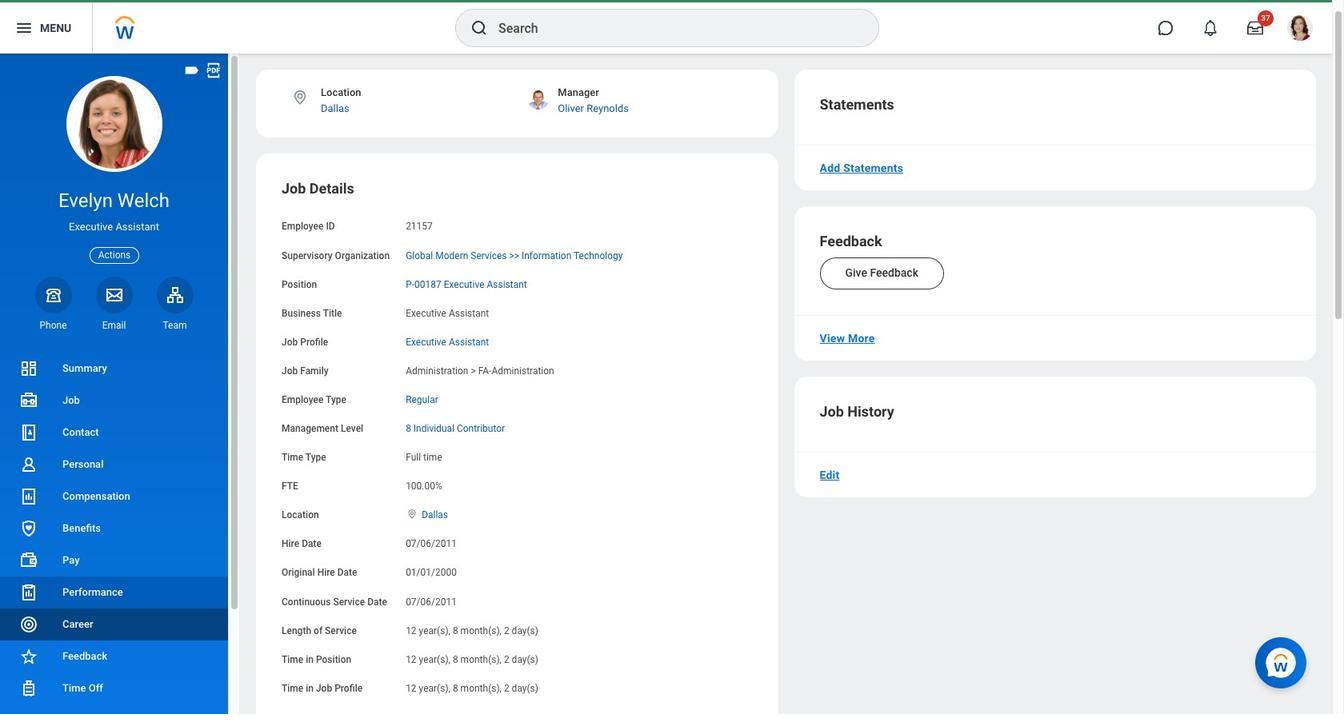 Task type: describe. For each thing, give the bounding box(es) containing it.
1 horizontal spatial hire
[[317, 568, 335, 579]]

month(s), for time in job profile
[[461, 683, 502, 695]]

services
[[471, 250, 507, 261]]

evelyn welch
[[58, 190, 170, 212]]

executive assistant link
[[406, 334, 489, 348]]

list inside the navigation pane region
[[0, 353, 228, 715]]

100.00%
[[406, 481, 442, 492]]

view more
[[820, 332, 875, 345]]

oliver
[[558, 103, 584, 115]]

assistant inside the navigation pane region
[[116, 221, 159, 233]]

history
[[848, 403, 895, 420]]

time for time type
[[282, 452, 304, 464]]

employee for employee type
[[282, 395, 324, 406]]

executive assistant for executive assistant link
[[406, 337, 489, 348]]

employee type
[[282, 395, 347, 406]]

executive inside business title element
[[406, 308, 447, 319]]

12 for length of service
[[406, 626, 417, 637]]

pay link
[[0, 545, 228, 577]]

management
[[282, 423, 339, 435]]

team
[[163, 320, 187, 331]]

compensation
[[62, 491, 130, 503]]

assistant up job family element
[[449, 337, 489, 348]]

off
[[89, 683, 103, 695]]

fte element
[[406, 472, 442, 493]]

date for service
[[367, 597, 387, 608]]

>
[[471, 366, 476, 377]]

executive assistant for business title element
[[406, 308, 489, 319]]

time for time in position
[[282, 654, 304, 666]]

8 for time in position
[[453, 654, 458, 666]]

time type
[[282, 452, 326, 464]]

original
[[282, 568, 315, 579]]

time in job profile element
[[406, 674, 539, 695]]

time off image
[[19, 680, 38, 699]]

executive inside the navigation pane region
[[69, 221, 113, 233]]

notifications large image
[[1203, 20, 1219, 36]]

job for job family
[[282, 366, 298, 377]]

time off
[[62, 683, 103, 695]]

profile logan mcneil image
[[1288, 15, 1313, 44]]

0 vertical spatial location image
[[291, 89, 309, 106]]

title
[[323, 308, 342, 319]]

view team image
[[165, 286, 184, 305]]

contact
[[62, 427, 99, 439]]

team link
[[156, 277, 193, 332]]

global modern services >> information technology link
[[406, 247, 623, 261]]

year(s), for time in position
[[419, 654, 451, 666]]

business title element
[[406, 298, 489, 320]]

day(s) for time in job profile
[[512, 683, 539, 695]]

hire date
[[282, 539, 322, 550]]

8 individual contributor
[[406, 423, 505, 435]]

continuous service date element
[[406, 587, 457, 609]]

job for job details
[[282, 180, 306, 197]]

family
[[300, 366, 329, 377]]

global modern services >> information technology
[[406, 250, 623, 261]]

give feedback
[[846, 267, 919, 279]]

management level
[[282, 423, 364, 435]]

original hire date
[[282, 568, 357, 579]]

type for time type
[[306, 452, 326, 464]]

8 for time in job profile
[[453, 683, 458, 695]]

12 year(s), 8 month(s), 2 day(s) for time in job profile
[[406, 683, 539, 695]]

contact image
[[19, 423, 38, 443]]

justify image
[[14, 18, 34, 38]]

actions
[[98, 249, 131, 261]]

Search Workday  search field
[[499, 10, 846, 46]]

0 vertical spatial dallas link
[[321, 103, 350, 115]]

career link
[[0, 609, 228, 641]]

original hire date element
[[406, 558, 457, 580]]

add statements
[[820, 162, 904, 174]]

2 for length of service
[[504, 626, 510, 637]]

0 horizontal spatial profile
[[300, 337, 328, 348]]

feedback link
[[0, 641, 228, 673]]

summary image
[[19, 359, 38, 379]]

length of service
[[282, 626, 357, 637]]

more
[[848, 332, 875, 345]]

inbox large image
[[1248, 20, 1264, 36]]

give
[[846, 267, 868, 279]]

21157
[[406, 221, 433, 233]]

career
[[62, 619, 93, 631]]

dallas inside job details group
[[422, 510, 448, 521]]

edit button
[[814, 459, 846, 491]]

view printable version (pdf) image
[[205, 62, 223, 79]]

1 administration from the left
[[406, 366, 469, 377]]

2 for time in position
[[504, 654, 510, 666]]

location image inside job details group
[[406, 509, 419, 520]]

navigation pane region
[[0, 54, 240, 715]]

00187
[[415, 279, 442, 290]]

career image
[[19, 615, 38, 635]]

continuous
[[282, 597, 331, 608]]

37
[[1262, 14, 1271, 22]]

menu button
[[0, 2, 92, 54]]

1 vertical spatial service
[[325, 626, 357, 637]]

job details
[[282, 180, 354, 197]]

executive down business title element
[[406, 337, 447, 348]]

time in position
[[282, 654, 352, 666]]

8 for length of service
[[453, 626, 458, 637]]

reynolds
[[587, 103, 629, 115]]

employee for employee id
[[282, 221, 324, 233]]

supervisory
[[282, 250, 333, 261]]

business
[[282, 308, 321, 319]]

time for time off
[[62, 683, 86, 695]]

p-00187 executive assistant link
[[406, 276, 527, 290]]

job link
[[0, 385, 228, 417]]

email
[[102, 320, 126, 331]]

continuous service date
[[282, 597, 387, 608]]

summary link
[[0, 353, 228, 385]]

business title
[[282, 308, 342, 319]]

give feedback button
[[820, 258, 944, 290]]

job family
[[282, 366, 329, 377]]

12 year(s), 8 month(s), 2 day(s) for length of service
[[406, 626, 539, 637]]

employee id element
[[406, 212, 433, 233]]

actions button
[[89, 247, 140, 264]]

personal
[[62, 459, 104, 471]]

performance link
[[0, 577, 228, 609]]

type for employee type
[[326, 395, 347, 406]]



Task type: locate. For each thing, give the bounding box(es) containing it.
1 vertical spatial day(s)
[[512, 654, 539, 666]]

location image down '100.00%'
[[406, 509, 419, 520]]

feedback right give
[[870, 267, 919, 279]]

profile up family
[[300, 337, 328, 348]]

performance
[[62, 587, 123, 599]]

12 year(s), 8 month(s), 2 day(s)
[[406, 626, 539, 637], [406, 654, 539, 666], [406, 683, 539, 695]]

feedback image
[[19, 648, 38, 667]]

2 vertical spatial month(s),
[[461, 683, 502, 695]]

date up original hire date at the left of the page
[[302, 539, 322, 550]]

month(s), inside time in job profile element
[[461, 683, 502, 695]]

1 vertical spatial type
[[306, 452, 326, 464]]

executive assistant
[[69, 221, 159, 233], [406, 308, 489, 319], [406, 337, 489, 348]]

time up fte in the left bottom of the page
[[282, 452, 304, 464]]

job
[[282, 180, 306, 197], [282, 337, 298, 348], [282, 366, 298, 377], [62, 395, 80, 407], [820, 403, 844, 420], [316, 683, 332, 695]]

phone evelyn welch element
[[35, 319, 72, 332]]

day(s) up time in job profile element
[[512, 654, 539, 666]]

0 vertical spatial day(s)
[[512, 626, 539, 637]]

month(s), inside time in position element
[[461, 654, 502, 666]]

0 horizontal spatial hire
[[282, 539, 299, 550]]

8 inside length of service "element"
[[453, 626, 458, 637]]

8 individual contributor link
[[406, 420, 505, 435]]

feedback inside give feedback button
[[870, 267, 919, 279]]

1 12 year(s), 8 month(s), 2 day(s) from the top
[[406, 626, 539, 637]]

executive up business title element
[[444, 279, 485, 290]]

8 down time in position element
[[453, 683, 458, 695]]

time off link
[[0, 673, 228, 705]]

07/06/2011 for hire date
[[406, 539, 457, 550]]

service
[[333, 597, 365, 608], [325, 626, 357, 637]]

12
[[406, 626, 417, 637], [406, 654, 417, 666], [406, 683, 417, 695]]

technology
[[574, 250, 623, 261]]

day(s) up time in position element
[[512, 626, 539, 637]]

job for job
[[62, 395, 80, 407]]

2 12 from the top
[[406, 654, 417, 666]]

date for hire
[[338, 568, 357, 579]]

employee id
[[282, 221, 335, 233]]

personal link
[[0, 449, 228, 481]]

location image left location dallas
[[291, 89, 309, 106]]

month(s), inside length of service "element"
[[461, 626, 502, 637]]

month(s), up time in position element
[[461, 626, 502, 637]]

3 month(s), from the top
[[461, 683, 502, 695]]

manager
[[558, 86, 599, 98]]

0 vertical spatial statements
[[820, 96, 895, 113]]

time inside time off link
[[62, 683, 86, 695]]

1 month(s), from the top
[[461, 626, 502, 637]]

executive
[[69, 221, 113, 233], [444, 279, 485, 290], [406, 308, 447, 319], [406, 337, 447, 348]]

job left details
[[282, 180, 306, 197]]

1 vertical spatial year(s),
[[419, 654, 451, 666]]

2 inside time in job profile element
[[504, 683, 510, 695]]

2 administration from the left
[[492, 366, 554, 377]]

1 vertical spatial dallas
[[422, 510, 448, 521]]

8 left the individual
[[406, 423, 411, 435]]

8 up time in position element
[[453, 626, 458, 637]]

contact link
[[0, 417, 228, 449]]

service down original hire date at the left of the page
[[333, 597, 365, 608]]

full time
[[406, 452, 442, 464]]

date left continuous service date 'element'
[[367, 597, 387, 608]]

1 07/06/2011 from the top
[[406, 539, 457, 550]]

view
[[820, 332, 845, 345]]

assistant down >>
[[487, 279, 527, 290]]

year(s), inside time in job profile element
[[419, 683, 451, 695]]

administration up regular link
[[406, 366, 469, 377]]

0 vertical spatial hire
[[282, 539, 299, 550]]

job image
[[19, 391, 38, 411]]

executive assistant up executive assistant link
[[406, 308, 489, 319]]

location for location
[[282, 510, 319, 521]]

feedback inside feedback link
[[62, 651, 107, 663]]

1 vertical spatial date
[[338, 568, 357, 579]]

organization
[[335, 250, 390, 261]]

3 2 from the top
[[504, 683, 510, 695]]

1 horizontal spatial administration
[[492, 366, 554, 377]]

12 year(s), 8 month(s), 2 day(s) for time in position
[[406, 654, 539, 666]]

job for job profile
[[282, 337, 298, 348]]

email evelyn welch element
[[96, 319, 132, 332]]

dallas
[[321, 103, 350, 115], [422, 510, 448, 521]]

year(s), inside length of service "element"
[[419, 626, 451, 637]]

profile down time in position
[[335, 683, 363, 695]]

year(s), for length of service
[[419, 626, 451, 637]]

1 vertical spatial 12 year(s), 8 month(s), 2 day(s)
[[406, 654, 539, 666]]

list containing summary
[[0, 353, 228, 715]]

type down management
[[306, 452, 326, 464]]

location image
[[291, 89, 309, 106], [406, 509, 419, 520]]

day(s) for length of service
[[512, 626, 539, 637]]

day(s) down time in position element
[[512, 683, 539, 695]]

executive assistant down business title element
[[406, 337, 489, 348]]

1 day(s) from the top
[[512, 626, 539, 637]]

2 day(s) from the top
[[512, 654, 539, 666]]

0 vertical spatial position
[[282, 279, 317, 290]]

year(s), inside time in position element
[[419, 654, 451, 666]]

0 vertical spatial date
[[302, 539, 322, 550]]

pay
[[62, 555, 80, 567]]

1 vertical spatial profile
[[335, 683, 363, 695]]

id
[[326, 221, 335, 233]]

2 year(s), from the top
[[419, 654, 451, 666]]

0 vertical spatial 07/06/2011
[[406, 539, 457, 550]]

12 for time in position
[[406, 654, 417, 666]]

dallas inside location dallas
[[321, 103, 350, 115]]

1 employee from the top
[[282, 221, 324, 233]]

p-
[[406, 279, 415, 290]]

job left family
[[282, 366, 298, 377]]

2 month(s), from the top
[[461, 654, 502, 666]]

contributor
[[457, 423, 505, 435]]

1 vertical spatial employee
[[282, 395, 324, 406]]

individual
[[414, 423, 455, 435]]

menu
[[40, 21, 71, 34]]

2 07/06/2011 from the top
[[406, 597, 457, 608]]

compensation link
[[0, 481, 228, 513]]

0 vertical spatial year(s),
[[419, 626, 451, 637]]

phone image
[[42, 286, 64, 305]]

year(s), down continuous service date 'element'
[[419, 626, 451, 637]]

0 horizontal spatial location
[[282, 510, 319, 521]]

3 12 from the top
[[406, 683, 417, 695]]

type up management level
[[326, 395, 347, 406]]

time for time in job profile
[[282, 683, 304, 695]]

2 vertical spatial 12
[[406, 683, 417, 695]]

2 down time in position element
[[504, 683, 510, 695]]

2 for time in job profile
[[504, 683, 510, 695]]

0 vertical spatial 12
[[406, 626, 417, 637]]

employee left id
[[282, 221, 324, 233]]

executive assistant inside the navigation pane region
[[69, 221, 159, 233]]

3 year(s), from the top
[[419, 683, 451, 695]]

1 vertical spatial position
[[316, 654, 352, 666]]

year(s), down time in position element
[[419, 683, 451, 695]]

12 year(s), 8 month(s), 2 day(s) down time in position element
[[406, 683, 539, 695]]

job up contact
[[62, 395, 80, 407]]

0 vertical spatial 2
[[504, 626, 510, 637]]

8 up time in job profile element
[[453, 654, 458, 666]]

length of service element
[[406, 616, 539, 638]]

month(s), down time in position element
[[461, 683, 502, 695]]

2 vertical spatial date
[[367, 597, 387, 608]]

0 vertical spatial dallas
[[321, 103, 350, 115]]

service right the of on the bottom left of the page
[[325, 626, 357, 637]]

add statements button
[[814, 152, 910, 184]]

full
[[406, 452, 421, 464]]

12 year(s), 8 month(s), 2 day(s) up time in position element
[[406, 626, 539, 637]]

1 horizontal spatial profile
[[335, 683, 363, 695]]

time down length
[[282, 654, 304, 666]]

p-00187 executive assistant
[[406, 279, 527, 290]]

benefits image
[[19, 519, 38, 539]]

day(s) inside time in job profile element
[[512, 683, 539, 695]]

in down length of service
[[306, 654, 314, 666]]

3 day(s) from the top
[[512, 683, 539, 695]]

07/06/2011 down 01/01/2000
[[406, 597, 457, 608]]

1 vertical spatial 07/06/2011
[[406, 597, 457, 608]]

executive down '00187'
[[406, 308, 447, 319]]

day(s) inside length of service "element"
[[512, 626, 539, 637]]

profile
[[300, 337, 328, 348], [335, 683, 363, 695]]

menu banner
[[0, 0, 1333, 54]]

0 vertical spatial type
[[326, 395, 347, 406]]

hire
[[282, 539, 299, 550], [317, 568, 335, 579]]

edit
[[820, 469, 840, 482]]

day(s) inside time in position element
[[512, 654, 539, 666]]

hire right 'original'
[[317, 568, 335, 579]]

1 horizontal spatial location image
[[406, 509, 419, 520]]

2 in from the top
[[306, 683, 314, 695]]

time down time in position
[[282, 683, 304, 695]]

0 vertical spatial month(s),
[[461, 626, 502, 637]]

statements right add
[[844, 162, 904, 174]]

job left history
[[820, 403, 844, 420]]

date up continuous service date
[[338, 568, 357, 579]]

1 vertical spatial in
[[306, 683, 314, 695]]

job profile
[[282, 337, 328, 348]]

0 vertical spatial 12 year(s), 8 month(s), 2 day(s)
[[406, 626, 539, 637]]

0 vertical spatial service
[[333, 597, 365, 608]]

supervisory organization
[[282, 250, 390, 261]]

12 for time in job profile
[[406, 683, 417, 695]]

location for location dallas
[[321, 86, 361, 98]]

1 vertical spatial 12
[[406, 654, 417, 666]]

2 vertical spatial 12 year(s), 8 month(s), 2 day(s)
[[406, 683, 539, 695]]

global
[[406, 250, 433, 261]]

1 vertical spatial statements
[[844, 162, 904, 174]]

job for job history
[[820, 403, 844, 420]]

hire up 'original'
[[282, 539, 299, 550]]

time
[[282, 452, 304, 464], [282, 654, 304, 666], [62, 683, 86, 695], [282, 683, 304, 695]]

details
[[310, 180, 354, 197]]

feedback up give
[[820, 233, 883, 250]]

1 in from the top
[[306, 654, 314, 666]]

1 vertical spatial 2
[[504, 654, 510, 666]]

1 horizontal spatial location
[[321, 86, 361, 98]]

year(s), up time in job profile element
[[419, 654, 451, 666]]

statements up add statements
[[820, 96, 895, 113]]

compensation image
[[19, 487, 38, 507]]

feedback
[[820, 233, 883, 250], [870, 267, 919, 279], [62, 651, 107, 663]]

2 vertical spatial day(s)
[[512, 683, 539, 695]]

2 2 from the top
[[504, 654, 510, 666]]

8
[[406, 423, 411, 435], [453, 626, 458, 637], [453, 654, 458, 666], [453, 683, 458, 695]]

job details group
[[282, 180, 753, 696]]

day(s) for time in position
[[512, 654, 539, 666]]

add
[[820, 162, 841, 174]]

0 vertical spatial feedback
[[820, 233, 883, 250]]

2 inside length of service "element"
[[504, 626, 510, 637]]

oliver reynolds link
[[558, 103, 629, 115]]

tag image
[[183, 62, 201, 79]]

performance list item
[[0, 577, 228, 609]]

year(s),
[[419, 626, 451, 637], [419, 654, 451, 666], [419, 683, 451, 695]]

job inside job link
[[62, 395, 80, 407]]

personal image
[[19, 455, 38, 475]]

0 horizontal spatial date
[[302, 539, 322, 550]]

1 horizontal spatial dallas
[[422, 510, 448, 521]]

full time element
[[406, 449, 442, 464]]

information
[[522, 250, 572, 261]]

in for position
[[306, 654, 314, 666]]

2 inside time in position element
[[504, 654, 510, 666]]

location dallas
[[321, 86, 361, 115]]

12 year(s), 8 month(s), 2 day(s) up time in job profile element
[[406, 654, 539, 666]]

job history
[[820, 403, 895, 420]]

in for job
[[306, 683, 314, 695]]

in down time in position
[[306, 683, 314, 695]]

position up business
[[282, 279, 317, 290]]

1 vertical spatial location
[[282, 510, 319, 521]]

email button
[[96, 277, 132, 332]]

job down time in position
[[316, 683, 332, 695]]

feedback up time off
[[62, 651, 107, 663]]

assistant down p-00187 executive assistant
[[449, 308, 489, 319]]

mail image
[[104, 286, 124, 305]]

0 vertical spatial profile
[[300, 337, 328, 348]]

year(s), for time in job profile
[[419, 683, 451, 695]]

07/06/2011 up original hire date element
[[406, 539, 457, 550]]

1 vertical spatial location image
[[406, 509, 419, 520]]

executive down evelyn
[[69, 221, 113, 233]]

assistant inside business title element
[[449, 308, 489, 319]]

1 vertical spatial month(s),
[[461, 654, 502, 666]]

0 horizontal spatial location image
[[291, 89, 309, 106]]

assistant
[[116, 221, 159, 233], [487, 279, 527, 290], [449, 308, 489, 319], [449, 337, 489, 348]]

phone
[[40, 320, 67, 331]]

month(s),
[[461, 626, 502, 637], [461, 654, 502, 666], [461, 683, 502, 695]]

position up time in job profile
[[316, 654, 352, 666]]

performance image
[[19, 583, 38, 603]]

time in job profile
[[282, 683, 363, 695]]

assistant down welch
[[116, 221, 159, 233]]

0 vertical spatial in
[[306, 654, 314, 666]]

summary
[[62, 363, 107, 375]]

01/01/2000
[[406, 568, 457, 579]]

employee down the job family
[[282, 395, 324, 406]]

37 button
[[1238, 10, 1274, 46]]

0 horizontal spatial dallas link
[[321, 103, 350, 115]]

07/06/2011 for continuous service date
[[406, 597, 457, 608]]

administration > fa-administration
[[406, 366, 554, 377]]

time in position element
[[406, 645, 539, 667]]

view more button
[[814, 323, 882, 355]]

1 2 from the top
[[504, 626, 510, 637]]

0 horizontal spatial dallas
[[321, 103, 350, 115]]

job details button
[[282, 180, 354, 197]]

regular link
[[406, 391, 438, 406]]

2 up time in position element
[[504, 626, 510, 637]]

2 vertical spatial feedback
[[62, 651, 107, 663]]

12 inside time in job profile element
[[406, 683, 417, 695]]

3 12 year(s), 8 month(s), 2 day(s) from the top
[[406, 683, 539, 695]]

12 inside time in position element
[[406, 654, 417, 666]]

administration right >
[[492, 366, 554, 377]]

2 vertical spatial 2
[[504, 683, 510, 695]]

1 horizontal spatial dallas link
[[422, 507, 448, 521]]

month(s), for time in position
[[461, 654, 502, 666]]

employee
[[282, 221, 324, 233], [282, 395, 324, 406]]

executive assistant down evelyn welch
[[69, 221, 159, 233]]

1 vertical spatial hire
[[317, 568, 335, 579]]

0 vertical spatial executive assistant
[[69, 221, 159, 233]]

pay image
[[19, 551, 38, 571]]

2
[[504, 626, 510, 637], [504, 654, 510, 666], [504, 683, 510, 695]]

location inside job details group
[[282, 510, 319, 521]]

evelyn
[[58, 190, 113, 212]]

2 12 year(s), 8 month(s), 2 day(s) from the top
[[406, 654, 539, 666]]

level
[[341, 423, 364, 435]]

team evelyn welch element
[[156, 319, 193, 332]]

time
[[423, 452, 442, 464]]

1 horizontal spatial date
[[338, 568, 357, 579]]

2 employee from the top
[[282, 395, 324, 406]]

2 vertical spatial year(s),
[[419, 683, 451, 695]]

0 horizontal spatial administration
[[406, 366, 469, 377]]

of
[[314, 626, 323, 637]]

12 inside length of service "element"
[[406, 626, 417, 637]]

benefits
[[62, 523, 101, 535]]

month(s), up time in job profile element
[[461, 654, 502, 666]]

1 vertical spatial executive assistant
[[406, 308, 489, 319]]

fa-
[[478, 366, 492, 377]]

1 12 from the top
[[406, 626, 417, 637]]

2 horizontal spatial date
[[367, 597, 387, 608]]

statements inside button
[[844, 162, 904, 174]]

benefits link
[[0, 513, 228, 545]]

job family element
[[406, 356, 554, 378]]

location
[[321, 86, 361, 98], [282, 510, 319, 521]]

fte
[[282, 481, 298, 492]]

1 vertical spatial dallas link
[[422, 507, 448, 521]]

welch
[[117, 190, 170, 212]]

month(s), for length of service
[[461, 626, 502, 637]]

8 inside time in position element
[[453, 654, 458, 666]]

search image
[[470, 18, 489, 38]]

2 vertical spatial executive assistant
[[406, 337, 489, 348]]

modern
[[436, 250, 468, 261]]

length
[[282, 626, 311, 637]]

list
[[0, 353, 228, 715]]

8 inside time in job profile element
[[453, 683, 458, 695]]

2 up time in job profile element
[[504, 654, 510, 666]]

regular
[[406, 395, 438, 406]]

job down business
[[282, 337, 298, 348]]

1 year(s), from the top
[[419, 626, 451, 637]]

hire date element
[[406, 529, 457, 551]]

1 vertical spatial feedback
[[870, 267, 919, 279]]

time left off
[[62, 683, 86, 695]]

0 vertical spatial location
[[321, 86, 361, 98]]

administration
[[406, 366, 469, 377], [492, 366, 554, 377]]

0 vertical spatial employee
[[282, 221, 324, 233]]



Task type: vqa. For each thing, say whether or not it's contained in the screenshot.
recruiting
no



